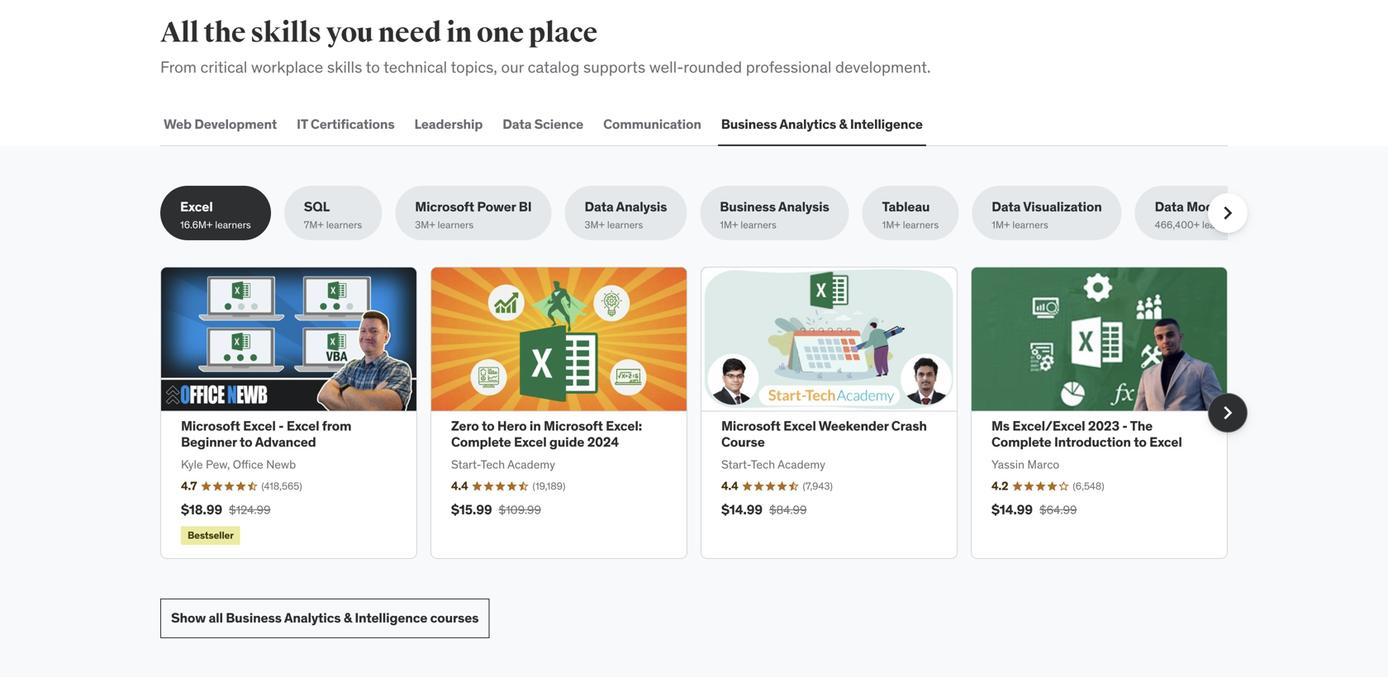 Task type: locate. For each thing, give the bounding box(es) containing it.
excel left weekender
[[784, 418, 816, 435]]

2 horizontal spatial 1m+
[[992, 219, 1010, 231]]

0 horizontal spatial 3m+
[[415, 219, 435, 231]]

data
[[503, 116, 532, 133], [585, 198, 614, 215], [992, 198, 1021, 215], [1155, 198, 1184, 215]]

1 horizontal spatial intelligence
[[850, 116, 923, 133]]

analysis inside business analysis 1m+ learners
[[779, 198, 830, 215]]

0 horizontal spatial intelligence
[[355, 610, 428, 627]]

microsoft inside 'microsoft excel weekender crash course'
[[722, 418, 781, 435]]

7m+
[[304, 219, 324, 231]]

ms
[[992, 418, 1010, 435]]

business analytics & intelligence button
[[718, 105, 926, 144]]

ms excel/excel 2023 - the complete introduction to excel link
[[992, 418, 1182, 451]]

2023
[[1088, 418, 1120, 435]]

it certifications button
[[293, 105, 398, 144]]

microsoft inside the microsoft excel - excel from beginner to advanced
[[181, 418, 240, 435]]

1 vertical spatial next image
[[1215, 400, 1241, 426]]

complete inside ms excel/excel 2023 - the complete introduction to excel
[[992, 434, 1052, 451]]

microsoft excel weekender crash course link
[[722, 418, 927, 451]]

excel left guide
[[514, 434, 547, 451]]

0 horizontal spatial analytics
[[284, 610, 341, 627]]

data analysis 3m+ learners
[[585, 198, 667, 231]]

learners inside business analysis 1m+ learners
[[741, 219, 777, 231]]

learners inside "excel 16.6m+ learners"
[[215, 219, 251, 231]]

2 complete from the left
[[992, 434, 1052, 451]]

science
[[534, 116, 584, 133]]

beginner
[[181, 434, 237, 451]]

data inside data analysis 3m+ learners
[[585, 198, 614, 215]]

1 horizontal spatial in
[[530, 418, 541, 435]]

to inside zero to hero in microsoft excel: complete excel guide 2024
[[482, 418, 495, 435]]

tableau
[[882, 198, 930, 215]]

data inside button
[[503, 116, 532, 133]]

intelligence down development.
[[850, 116, 923, 133]]

1 horizontal spatial 1m+
[[882, 219, 901, 231]]

place
[[529, 16, 598, 50]]

2 learners from the left
[[326, 219, 362, 231]]

2 vertical spatial business
[[226, 610, 282, 627]]

8 learners from the left
[[1203, 219, 1238, 231]]

data right bi
[[585, 198, 614, 215]]

4 learners from the left
[[607, 219, 643, 231]]

data visualization 1m+ learners
[[992, 198, 1102, 231]]

to down you
[[366, 57, 380, 77]]

1 vertical spatial &
[[344, 610, 352, 627]]

excel inside "excel 16.6m+ learners"
[[180, 198, 213, 215]]

5 learners from the left
[[741, 219, 777, 231]]

0 vertical spatial next image
[[1215, 200, 1241, 226]]

complete inside zero to hero in microsoft excel: complete excel guide 2024
[[451, 434, 511, 451]]

- left from on the bottom of page
[[279, 418, 284, 435]]

certifications
[[311, 116, 395, 133]]

microsoft
[[415, 198, 474, 215], [181, 418, 240, 435], [544, 418, 603, 435], [722, 418, 781, 435]]

- left the
[[1123, 418, 1128, 435]]

intelligence
[[850, 116, 923, 133], [355, 610, 428, 627]]

in inside all the skills you need in one place from critical workplace skills to technical topics, our catalog supports well-rounded professional development.
[[446, 16, 472, 50]]

technical
[[384, 57, 447, 77]]

3 learners from the left
[[438, 219, 474, 231]]

it
[[297, 116, 308, 133]]

course
[[722, 434, 765, 451]]

advanced
[[255, 434, 316, 451]]

0 vertical spatial skills
[[251, 16, 321, 50]]

excel right beginner
[[243, 418, 276, 435]]

2 - from the left
[[1123, 418, 1128, 435]]

&
[[839, 116, 848, 133], [344, 610, 352, 627]]

- inside ms excel/excel 2023 - the complete introduction to excel
[[1123, 418, 1128, 435]]

data inside 'data visualization 1m+ learners'
[[992, 198, 1021, 215]]

0 vertical spatial analytics
[[780, 116, 836, 133]]

1 learners from the left
[[215, 219, 251, 231]]

microsoft power bi 3m+ learners
[[415, 198, 532, 231]]

excel right 2023 on the right of the page
[[1150, 434, 1182, 451]]

skills
[[251, 16, 321, 50], [327, 57, 362, 77]]

to right zero
[[482, 418, 495, 435]]

2 1m+ from the left
[[882, 219, 901, 231]]

excel inside 'microsoft excel weekender crash course'
[[784, 418, 816, 435]]

next image for carousel element
[[1215, 400, 1241, 426]]

learners inside sql 7m+ learners
[[326, 219, 362, 231]]

1 horizontal spatial 3m+
[[585, 219, 605, 231]]

skills up workplace
[[251, 16, 321, 50]]

well-
[[650, 57, 684, 77]]

2 3m+ from the left
[[585, 219, 605, 231]]

critical
[[200, 57, 247, 77]]

in
[[446, 16, 472, 50], [530, 418, 541, 435]]

1 horizontal spatial complete
[[992, 434, 1052, 451]]

next image
[[1215, 200, 1241, 226], [1215, 400, 1241, 426]]

1 vertical spatial business
[[720, 198, 776, 215]]

web
[[164, 116, 192, 133]]

2 analysis from the left
[[779, 198, 830, 215]]

zero
[[451, 418, 479, 435]]

excel inside zero to hero in microsoft excel: complete excel guide 2024
[[514, 434, 547, 451]]

0 vertical spatial intelligence
[[850, 116, 923, 133]]

microsoft inside zero to hero in microsoft excel: complete excel guide 2024
[[544, 418, 603, 435]]

from
[[160, 57, 197, 77]]

1 next image from the top
[[1215, 200, 1241, 226]]

7 learners from the left
[[1013, 219, 1049, 231]]

data left science
[[503, 116, 532, 133]]

to right 2023 on the right of the page
[[1134, 434, 1147, 451]]

3m+
[[415, 219, 435, 231], [585, 219, 605, 231]]

from
[[322, 418, 352, 435]]

crash
[[892, 418, 927, 435]]

microsoft excel weekender crash course
[[722, 418, 927, 451]]

3 1m+ from the left
[[992, 219, 1010, 231]]

business inside business analytics & intelligence button
[[721, 116, 777, 133]]

0 horizontal spatial in
[[446, 16, 472, 50]]

data for data visualization 1m+ learners
[[992, 198, 1021, 215]]

1 vertical spatial skills
[[327, 57, 362, 77]]

3m+ inside data analysis 3m+ learners
[[585, 219, 605, 231]]

analytics
[[780, 116, 836, 133], [284, 610, 341, 627]]

analysis
[[616, 198, 667, 215], [779, 198, 830, 215]]

the
[[1130, 418, 1153, 435]]

0 horizontal spatial -
[[279, 418, 284, 435]]

analysis inside data analysis 3m+ learners
[[616, 198, 667, 215]]

visualization
[[1024, 198, 1102, 215]]

0 vertical spatial business
[[721, 116, 777, 133]]

courses
[[430, 610, 479, 627]]

business
[[721, 116, 777, 133], [720, 198, 776, 215], [226, 610, 282, 627]]

0 vertical spatial &
[[839, 116, 848, 133]]

excel/excel
[[1013, 418, 1086, 435]]

- inside the microsoft excel - excel from beginner to advanced
[[279, 418, 284, 435]]

to inside the microsoft excel - excel from beginner to advanced
[[240, 434, 253, 451]]

professional
[[746, 57, 832, 77]]

data science
[[503, 116, 584, 133]]

excel inside ms excel/excel 2023 - the complete introduction to excel
[[1150, 434, 1182, 451]]

learners
[[215, 219, 251, 231], [326, 219, 362, 231], [438, 219, 474, 231], [607, 219, 643, 231], [741, 219, 777, 231], [903, 219, 939, 231], [1013, 219, 1049, 231], [1203, 219, 1238, 231]]

0 horizontal spatial complete
[[451, 434, 511, 451]]

1 horizontal spatial &
[[839, 116, 848, 133]]

carousel element
[[160, 267, 1248, 559]]

complete
[[451, 434, 511, 451], [992, 434, 1052, 451]]

0 horizontal spatial analysis
[[616, 198, 667, 215]]

data up 466,400+
[[1155, 198, 1184, 215]]

excel up 16.6m+
[[180, 198, 213, 215]]

skills down you
[[327, 57, 362, 77]]

1 vertical spatial analytics
[[284, 610, 341, 627]]

1 - from the left
[[279, 418, 284, 435]]

1 vertical spatial in
[[530, 418, 541, 435]]

next image inside topic filters element
[[1215, 200, 1241, 226]]

0 horizontal spatial 1m+
[[720, 219, 738, 231]]

to
[[366, 57, 380, 77], [482, 418, 495, 435], [240, 434, 253, 451], [1134, 434, 1147, 451]]

0 vertical spatial in
[[446, 16, 472, 50]]

intelligence left courses
[[355, 610, 428, 627]]

1 complete from the left
[[451, 434, 511, 451]]

communication
[[603, 116, 702, 133]]

in up topics,
[[446, 16, 472, 50]]

2 next image from the top
[[1215, 400, 1241, 426]]

1 horizontal spatial analytics
[[780, 116, 836, 133]]

sql
[[304, 198, 330, 215]]

data inside data modeling 466,400+ learners
[[1155, 198, 1184, 215]]

topic filters element
[[160, 186, 1265, 240]]

excel
[[180, 198, 213, 215], [243, 418, 276, 435], [287, 418, 319, 435], [784, 418, 816, 435], [514, 434, 547, 451], [1150, 434, 1182, 451]]

catalog
[[528, 57, 580, 77]]

1 1m+ from the left
[[720, 219, 738, 231]]

show
[[171, 610, 206, 627]]

1 horizontal spatial -
[[1123, 418, 1128, 435]]

1m+ inside business analysis 1m+ learners
[[720, 219, 738, 231]]

1m+
[[720, 219, 738, 231], [882, 219, 901, 231], [992, 219, 1010, 231]]

1 analysis from the left
[[616, 198, 667, 215]]

show all business analytics & intelligence courses link
[[160, 599, 490, 639]]

data for data analysis 3m+ learners
[[585, 198, 614, 215]]

1m+ inside tableau 1m+ learners
[[882, 219, 901, 231]]

to inside ms excel/excel 2023 - the complete introduction to excel
[[1134, 434, 1147, 451]]

& inside button
[[839, 116, 848, 133]]

business inside business analysis 1m+ learners
[[720, 198, 776, 215]]

to right beginner
[[240, 434, 253, 451]]

6 learners from the left
[[903, 219, 939, 231]]

microsoft inside microsoft power bi 3m+ learners
[[415, 198, 474, 215]]

sql 7m+ learners
[[304, 198, 362, 231]]

excel left from on the bottom of page
[[287, 418, 319, 435]]

next image inside carousel element
[[1215, 400, 1241, 426]]

in right hero on the bottom left of page
[[530, 418, 541, 435]]

1 3m+ from the left
[[415, 219, 435, 231]]

data left visualization
[[992, 198, 1021, 215]]

1m+ inside 'data visualization 1m+ learners'
[[992, 219, 1010, 231]]

1 horizontal spatial analysis
[[779, 198, 830, 215]]

-
[[279, 418, 284, 435], [1123, 418, 1128, 435]]

next image for topic filters element
[[1215, 200, 1241, 226]]



Task type: vqa. For each thing, say whether or not it's contained in the screenshot.
development
yes



Task type: describe. For each thing, give the bounding box(es) containing it.
analytics inside button
[[780, 116, 836, 133]]

web development
[[164, 116, 277, 133]]

microsoft for microsoft power bi 3m+ learners
[[415, 198, 474, 215]]

1m+ for data visualization
[[992, 219, 1010, 231]]

business analysis 1m+ learners
[[720, 198, 830, 231]]

3m+ inside microsoft power bi 3m+ learners
[[415, 219, 435, 231]]

need
[[378, 16, 442, 50]]

tableau 1m+ learners
[[882, 198, 939, 231]]

communication button
[[600, 105, 705, 144]]

microsoft for microsoft excel - excel from beginner to advanced
[[181, 418, 240, 435]]

excel:
[[606, 418, 642, 435]]

466,400+
[[1155, 219, 1200, 231]]

data modeling 466,400+ learners
[[1155, 198, 1245, 231]]

data for data science
[[503, 116, 532, 133]]

leadership button
[[411, 105, 486, 144]]

microsoft excel - excel from beginner to advanced link
[[181, 418, 352, 451]]

data science button
[[499, 105, 587, 144]]

weekender
[[819, 418, 889, 435]]

ms excel/excel 2023 - the complete introduction to excel
[[992, 418, 1182, 451]]

hero
[[497, 418, 527, 435]]

business analytics & intelligence
[[721, 116, 923, 133]]

it certifications
[[297, 116, 395, 133]]

learners inside 'data visualization 1m+ learners'
[[1013, 219, 1049, 231]]

microsoft excel - excel from beginner to advanced
[[181, 418, 352, 451]]

1 horizontal spatial skills
[[327, 57, 362, 77]]

intelligence inside button
[[850, 116, 923, 133]]

all the skills you need in one place from critical workplace skills to technical topics, our catalog supports well-rounded professional development.
[[160, 16, 931, 77]]

topics,
[[451, 57, 497, 77]]

to inside all the skills you need in one place from critical workplace skills to technical topics, our catalog supports well-rounded professional development.
[[366, 57, 380, 77]]

excel 16.6m+ learners
[[180, 198, 251, 231]]

zero to hero in microsoft excel: complete excel guide 2024 link
[[451, 418, 642, 451]]

workplace
[[251, 57, 323, 77]]

our
[[501, 57, 524, 77]]

learners inside data analysis 3m+ learners
[[607, 219, 643, 231]]

guide
[[550, 434, 585, 451]]

learners inside tableau 1m+ learners
[[903, 219, 939, 231]]

introduction
[[1055, 434, 1131, 451]]

analysis for business analysis
[[779, 198, 830, 215]]

business for business analytics & intelligence
[[721, 116, 777, 133]]

supports
[[583, 57, 646, 77]]

the
[[204, 16, 246, 50]]

you
[[326, 16, 373, 50]]

0 horizontal spatial &
[[344, 610, 352, 627]]

business for business analysis 1m+ learners
[[720, 198, 776, 215]]

1 vertical spatial intelligence
[[355, 610, 428, 627]]

show all business analytics & intelligence courses
[[171, 610, 479, 627]]

16.6m+
[[180, 219, 213, 231]]

business inside show all business analytics & intelligence courses link
[[226, 610, 282, 627]]

development
[[194, 116, 277, 133]]

power
[[477, 198, 516, 215]]

0 horizontal spatial skills
[[251, 16, 321, 50]]

all
[[209, 610, 223, 627]]

web development button
[[160, 105, 280, 144]]

leadership
[[414, 116, 483, 133]]

development.
[[836, 57, 931, 77]]

bi
[[519, 198, 532, 215]]

analysis for data analysis
[[616, 198, 667, 215]]

rounded
[[684, 57, 742, 77]]

modeling
[[1187, 198, 1245, 215]]

learners inside data modeling 466,400+ learners
[[1203, 219, 1238, 231]]

learners inside microsoft power bi 3m+ learners
[[438, 219, 474, 231]]

one
[[477, 16, 524, 50]]

microsoft for microsoft excel weekender crash course
[[722, 418, 781, 435]]

data for data modeling 466,400+ learners
[[1155, 198, 1184, 215]]

2024
[[587, 434, 619, 451]]

zero to hero in microsoft excel: complete excel guide 2024
[[451, 418, 642, 451]]

1m+ for business analysis
[[720, 219, 738, 231]]

in inside zero to hero in microsoft excel: complete excel guide 2024
[[530, 418, 541, 435]]

all
[[160, 16, 199, 50]]



